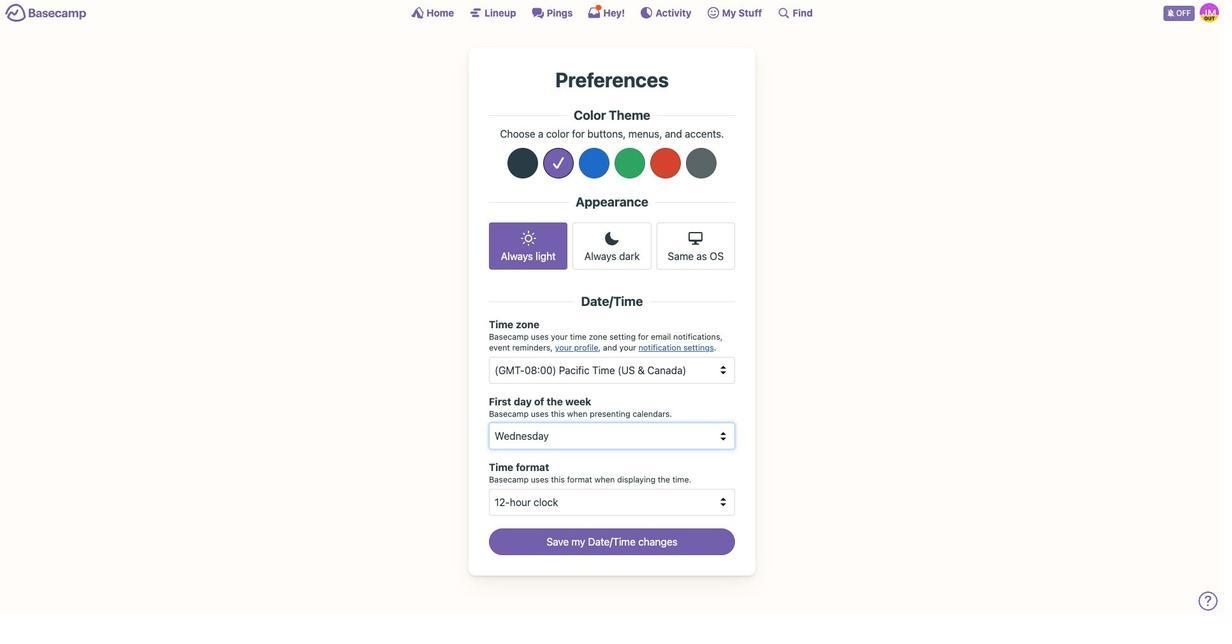 Task type: vqa. For each thing, say whether or not it's contained in the screenshot.
first in the Let's create the first jacket of the company! I am thinking rabits and strips and colors! A LOT of colors!
no



Task type: locate. For each thing, give the bounding box(es) containing it.
None submit
[[489, 529, 735, 555]]

jer mill image
[[1200, 3, 1220, 22]]



Task type: describe. For each thing, give the bounding box(es) containing it.
switch accounts image
[[5, 3, 87, 23]]

main element
[[0, 0, 1225, 25]]

keyboard shortcut: ⌘ + / image
[[778, 6, 791, 19]]



